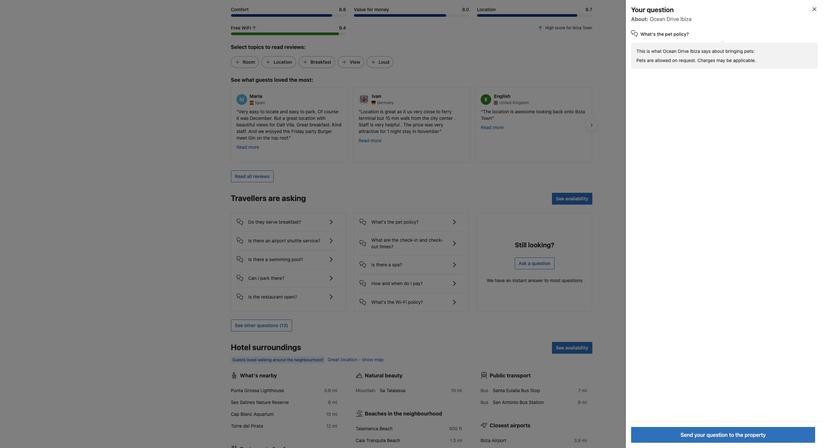 Task type: describe. For each thing, give the bounding box(es) containing it.
pool?
[[292, 257, 303, 262]]

3.9 mi
[[574, 438, 587, 443]]

natural
[[365, 373, 384, 379]]

more for location is great as it us very close to ferry terminal but 15 min walk from the city center . staff is very helpful . the price was very attractive for 1 night stay in november
[[371, 138, 382, 143]]

" for to
[[440, 129, 442, 134]]

for inside " location is great as it us very close to ferry terminal but 15 min walk from the city center . staff is very helpful . the price was very attractive for 1 night stay in november
[[380, 129, 386, 134]]

questions inside see other questions (13) button
[[257, 323, 278, 328]]

comfort
[[231, 7, 249, 12]]

are for the
[[384, 237, 391, 243]]

ocean for is
[[663, 48, 677, 54]]

pet inside button
[[396, 219, 403, 225]]

" for " the location is awesome looking back onto ibiza town
[[481, 109, 483, 114]]

airports
[[510, 423, 531, 429]]

reviews:
[[284, 44, 306, 50]]

1 horizontal spatial 10 mi
[[451, 388, 462, 393]]

tranquila
[[366, 438, 386, 443]]

read all reviews
[[235, 174, 270, 179]]

gin
[[248, 135, 256, 141]]

8.7
[[586, 7, 592, 12]]

for right value
[[367, 7, 373, 12]]

antonio
[[502, 400, 519, 405]]

select
[[231, 44, 247, 50]]

to left 'park.'
[[300, 109, 305, 114]]

2 easy from the left
[[289, 109, 299, 114]]

is inside your question dialog
[[647, 48, 650, 54]]

walk
[[401, 115, 410, 121]]

on inside " very easy to locate and easy to park. of course it was december. but a great location with beautiful views  for dalt vila. great breakfast. kind staff. and we enjoyed the friday party burger meet gin on the top roof.
[[257, 135, 262, 141]]

value for money 8.0 meter
[[354, 14, 469, 17]]

helpful
[[385, 122, 400, 128]]

great
[[297, 122, 308, 128]]

0 vertical spatial town
[[583, 25, 592, 30]]

and inside button
[[382, 281, 390, 286]]

ibiza airport
[[481, 438, 507, 443]]

be
[[727, 58, 732, 63]]

cala
[[356, 438, 365, 443]]

loved
[[274, 77, 288, 83]]

" for " location is great as it us very close to ferry terminal but 15 min walk from the city center . staff is very helpful . the price was very attractive for 1 night stay in november
[[359, 109, 361, 114]]

is there a swimming pool?
[[248, 257, 303, 262]]

top
[[271, 135, 278, 141]]

was inside " very easy to locate and easy to park. of course it was december. but a great location with beautiful views  for dalt vila. great breakfast. kind staff. and we enjoyed the friday party burger meet gin on the top roof.
[[240, 115, 249, 121]]

to up december. on the left top of page
[[260, 109, 265, 114]]

aquarium
[[254, 412, 274, 417]]

1 horizontal spatial .
[[454, 115, 456, 121]]

december.
[[250, 115, 273, 121]]

bus left stop
[[521, 388, 529, 393]]

15
[[385, 115, 390, 121]]

1 vertical spatial 10
[[326, 412, 331, 417]]

score
[[555, 25, 565, 30]]

0.6
[[324, 388, 331, 393]]

availability for hotel surroundings
[[566, 345, 588, 351]]

and
[[248, 129, 257, 134]]

1 easy from the left
[[249, 109, 259, 114]]

" the location is awesome looking back onto ibiza town
[[481, 109, 585, 121]]

is for is the restaurant open?
[[248, 294, 252, 300]]

are for allowed
[[647, 58, 654, 63]]

read more button for " the location is awesome looking back onto ibiza town
[[481, 124, 504, 131]]

blanc
[[241, 412, 252, 417]]

read for " the location is awesome looking back onto ibiza town
[[481, 125, 492, 130]]

still looking?
[[515, 241, 555, 249]]

i inside button
[[258, 275, 259, 281]]

0 vertical spatial location
[[477, 7, 496, 12]]

this
[[637, 48, 646, 54]]

germany
[[377, 100, 394, 105]]

transport
[[507, 373, 531, 379]]

looking?
[[528, 241, 555, 249]]

very
[[239, 109, 248, 114]]

maria
[[250, 93, 262, 99]]

see availability for travellers are asking
[[556, 196, 588, 201]]

wifi
[[242, 25, 251, 31]]

0 horizontal spatial location
[[274, 59, 292, 65]]

meet
[[236, 135, 247, 141]]

mi for punta grossa lighthouse
[[332, 388, 337, 393]]

an for instant
[[506, 278, 511, 283]]

on inside dialog
[[672, 58, 678, 63]]

is for is there a spa?
[[371, 262, 375, 268]]

surroundings
[[252, 343, 301, 352]]

burger
[[318, 129, 332, 134]]

comfort 8.8 meter
[[231, 14, 346, 17]]

of
[[318, 109, 323, 114]]

1 horizontal spatial very
[[414, 109, 423, 114]]

cala tranquila beach
[[356, 438, 400, 443]]

value
[[354, 7, 366, 12]]

instant
[[513, 278, 527, 283]]

what
[[371, 237, 383, 243]]

back
[[553, 109, 563, 114]]

mi for ses salines nature reserve
[[332, 400, 337, 405]]

bringing
[[726, 48, 743, 54]]

san
[[493, 400, 501, 405]]

your question dialog
[[616, 0, 823, 448]]

high
[[545, 25, 554, 30]]

500
[[449, 426, 458, 432]]

united
[[499, 100, 512, 105]]

is up the "but"
[[380, 109, 384, 114]]

what's inside your question dialog
[[641, 31, 656, 37]]

pets are allowed on request. charges may be applicable.
[[637, 58, 756, 63]]

but
[[377, 115, 384, 121]]

can i park there?
[[248, 275, 284, 281]]

read inside button
[[235, 174, 246, 179]]

min
[[392, 115, 399, 121]]

a inside " very easy to locate and easy to park. of course it was december. but a great location with beautiful views  for dalt vila. great breakfast. kind staff. and we enjoyed the friday party burger meet gin on the top roof.
[[283, 115, 285, 121]]

12
[[326, 423, 331, 429]]

loud
[[379, 59, 390, 65]]

is the restaurant open?
[[248, 294, 297, 300]]

breakfast
[[311, 59, 331, 65]]

and for in
[[420, 237, 427, 243]]

request.
[[679, 58, 696, 63]]

an for airport
[[265, 238, 271, 244]]

it inside " very easy to locate and easy to park. of course it was december. but a great location with beautiful views  for dalt vila. great breakfast. kind staff. and we enjoyed the friday party burger meet gin on the top roof.
[[236, 115, 239, 121]]

price
[[413, 122, 424, 128]]

policy? inside your question dialog
[[674, 31, 689, 37]]

beautiful
[[236, 122, 255, 128]]

2 horizontal spatial very
[[434, 122, 443, 128]]

0 horizontal spatial 10 mi
[[326, 412, 337, 417]]

applicable.
[[733, 58, 756, 63]]

more for the location is awesome looking back onto ibiza town
[[493, 125, 504, 130]]

is there a swimming pool? button
[[236, 250, 341, 264]]

bus left san at the right of the page
[[481, 400, 489, 405]]

do
[[404, 281, 409, 286]]

2 vertical spatial in
[[388, 411, 393, 417]]

1.3 mi
[[450, 438, 462, 443]]

when
[[391, 281, 403, 286]]

1 vertical spatial beach
[[387, 438, 400, 443]]

view
[[350, 59, 360, 65]]

what are the check-in and check- out times?
[[371, 237, 443, 249]]

question for ask a question
[[532, 261, 551, 266]]

bus left the santa on the bottom
[[481, 388, 489, 393]]

do they serve breakfast? button
[[236, 213, 341, 226]]

nature
[[256, 400, 271, 405]]

close
[[424, 109, 435, 114]]

mi for torre del pirata
[[332, 423, 337, 429]]

to inside button
[[729, 432, 734, 438]]

locate
[[266, 109, 279, 114]]

park
[[260, 275, 270, 281]]

read more button for " very easy to locate and easy to park. of course it was december. but a great location with beautiful views  for dalt vila. great breakfast. kind staff. and we enjoyed the friday party burger meet gin on the top roof.
[[236, 144, 259, 151]]

e
[[485, 96, 488, 102]]

about:
[[631, 16, 649, 22]]

the inside " location is great as it us very close to ferry terminal but 15 min walk from the city center . staff is very helpful . the price was very attractive for 1 night stay in november
[[404, 122, 412, 128]]

" location is great as it us very close to ferry terminal but 15 min walk from the city center . staff is very helpful . the price was very attractive for 1 night stay in november
[[359, 109, 456, 134]]

town inside " the location is awesome looking back onto ibiza town
[[481, 115, 492, 121]]

what's inside button
[[371, 219, 386, 225]]

staff
[[359, 122, 369, 128]]

can
[[248, 275, 257, 281]]

500 ft
[[449, 426, 462, 432]]

talamanca beach
[[356, 426, 393, 432]]

" very easy to locate and easy to park. of course it was december. but a great location with beautiful views  for dalt vila. great breakfast. kind staff. and we enjoyed the friday party burger meet gin on the top roof.
[[236, 109, 342, 141]]

there for is there an airport shuttle service?
[[253, 238, 264, 244]]

1 horizontal spatial 10
[[451, 388, 456, 393]]

free wifi
[[231, 25, 251, 31]]

see other questions (13) button
[[231, 320, 292, 332]]

great inside " location is great as it us very close to ferry terminal but 15 min walk from the city center . staff is very helpful . the price was very attractive for 1 night stay in november
[[385, 109, 396, 114]]

united kingdom
[[499, 100, 529, 105]]

read more button for " location is great as it us very close to ferry terminal but 15 min walk from the city center . staff is very helpful . the price was very attractive for 1 night stay in november
[[359, 137, 382, 144]]

what's the pet policy? inside your question dialog
[[641, 31, 689, 37]]

money
[[375, 7, 389, 12]]

and for locate
[[280, 109, 288, 114]]

ibiza inside " the location is awesome looking back onto ibiza town
[[575, 109, 585, 114]]

do
[[248, 219, 254, 225]]



Task type: vqa. For each thing, say whether or not it's contained in the screenshot.
it
yes



Task type: locate. For each thing, give the bounding box(es) containing it.
0 vertical spatial "
[[492, 115, 494, 121]]

most:
[[299, 77, 313, 83]]

for inside " very easy to locate and easy to park. of course it was december. but a great location with beautiful views  for dalt vila. great breakfast. kind staff. and we enjoyed the friday party burger meet gin on the top roof.
[[269, 122, 275, 128]]

2 see availability button from the top
[[552, 342, 592, 354]]

is down out
[[371, 262, 375, 268]]

restaurant
[[261, 294, 283, 300]]

neighbourhood
[[403, 411, 442, 417]]

0 vertical spatial beach
[[380, 426, 393, 432]]

1 vertical spatial great
[[286, 115, 298, 121]]

0 horizontal spatial 10
[[326, 412, 331, 417]]

12 mi
[[326, 423, 337, 429]]

for right score
[[567, 25, 572, 30]]

question up answer
[[532, 261, 551, 266]]

1 vertical spatial location
[[299, 115, 316, 121]]

location up terminal
[[361, 109, 379, 114]]

ses
[[231, 400, 239, 405]]

2 vertical spatial question
[[707, 432, 728, 438]]

1 vertical spatial are
[[268, 194, 280, 203]]

they
[[256, 219, 265, 225]]

breakfast?
[[279, 219, 301, 225]]

1 horizontal spatial location
[[361, 109, 379, 114]]

natural beauty
[[365, 373, 403, 379]]

travellers are asking
[[231, 194, 306, 203]]

see inside button
[[235, 323, 243, 328]]

november
[[418, 129, 440, 134]]

2 horizontal spatial "
[[492, 115, 494, 121]]

" for of
[[289, 135, 291, 141]]

there up can on the left bottom of the page
[[253, 257, 264, 262]]

1 vertical spatial was
[[425, 122, 433, 128]]

pets:
[[744, 48, 755, 54]]

policy? inside button
[[408, 299, 423, 305]]

out
[[371, 244, 378, 249]]

0 horizontal spatial "
[[236, 109, 239, 114]]

are right pets
[[647, 58, 654, 63]]

question right your
[[707, 432, 728, 438]]

0 horizontal spatial questions
[[257, 323, 278, 328]]

1 horizontal spatial "
[[440, 129, 442, 134]]

1 horizontal spatial an
[[506, 278, 511, 283]]

is
[[248, 238, 252, 244], [248, 257, 252, 262], [371, 262, 375, 268], [248, 294, 252, 300]]

more down attractive
[[371, 138, 382, 143]]

free wifi 9.4 meter
[[231, 33, 346, 35]]

stop
[[530, 388, 540, 393]]

about
[[712, 48, 724, 54]]

a left the spa?
[[389, 262, 391, 268]]

staff.
[[236, 129, 247, 134]]

0 horizontal spatial pet
[[396, 219, 403, 225]]

onto
[[564, 109, 574, 114]]

is inside " the location is awesome looking back onto ibiza town
[[510, 109, 514, 114]]

can i park there? button
[[236, 269, 341, 282]]

see availability
[[556, 196, 588, 201], [556, 345, 588, 351]]

is down can on the left bottom of the page
[[248, 294, 252, 300]]

town down the e
[[481, 115, 492, 121]]

other
[[244, 323, 256, 328]]

is there a spa?
[[371, 262, 402, 268]]

availability
[[566, 196, 588, 201], [566, 345, 588, 351]]

1 vertical spatial "
[[440, 129, 442, 134]]

1 availability from the top
[[566, 196, 588, 201]]

is right this
[[647, 48, 650, 54]]

7
[[578, 388, 581, 393]]

read more button down attractive
[[359, 137, 382, 144]]

what's up grossa
[[240, 373, 258, 379]]

1 vertical spatial what's the pet policy?
[[371, 219, 419, 225]]

lighthouse
[[260, 388, 284, 393]]

questions left (13)
[[257, 323, 278, 328]]

answer
[[528, 278, 543, 283]]

mi for ibiza airport
[[582, 438, 587, 443]]

great up vila.
[[286, 115, 298, 121]]

see availability button
[[552, 193, 592, 205], [552, 342, 592, 354]]

0 horizontal spatial what's the pet policy?
[[371, 219, 419, 225]]

to up city
[[436, 109, 441, 114]]

town
[[583, 25, 592, 30], [481, 115, 492, 121]]

for left 1
[[380, 129, 386, 134]]

1 horizontal spatial are
[[384, 237, 391, 243]]

drive for question
[[667, 16, 679, 22]]

2 vertical spatial "
[[289, 135, 291, 141]]

spain
[[255, 100, 265, 105]]

pet inside your question dialog
[[665, 31, 673, 37]]

. right center
[[454, 115, 456, 121]]

beach
[[380, 426, 393, 432], [387, 438, 400, 443]]

read more down the united kingdom icon
[[481, 125, 504, 130]]

ask
[[519, 261, 527, 266]]

are inside what are the check-in and check- out times?
[[384, 237, 391, 243]]

read down attractive
[[359, 138, 369, 143]]

1 vertical spatial question
[[532, 261, 551, 266]]

there
[[253, 238, 264, 244], [253, 257, 264, 262], [376, 262, 387, 268]]

what left guests
[[242, 77, 254, 83]]

and inside " very easy to locate and easy to park. of course it was december. but a great location with beautiful views  for dalt vila. great breakfast. kind staff. and we enjoyed the friday party burger meet gin on the top roof.
[[280, 109, 288, 114]]

a left swimming
[[265, 257, 268, 262]]

what's the pet policy? down the your question about: ocean drive ibiza
[[641, 31, 689, 37]]

is for is there a swimming pool?
[[248, 257, 252, 262]]

0 horizontal spatial .
[[401, 122, 402, 128]]

the inside " the location is awesome looking back onto ibiza town
[[483, 109, 491, 114]]

0 horizontal spatial question
[[532, 261, 551, 266]]

on down we
[[257, 135, 262, 141]]

read more down gin
[[236, 144, 259, 150]]

in right beaches on the left bottom
[[388, 411, 393, 417]]

service?
[[303, 238, 321, 244]]

the up stay
[[404, 122, 412, 128]]

policy? inside button
[[404, 219, 419, 225]]

1 check- from the left
[[400, 237, 415, 243]]

santa
[[493, 388, 505, 393]]

read more button down the united kingdom icon
[[481, 124, 504, 131]]

ocean for question
[[650, 16, 665, 22]]

0 vertical spatial great
[[385, 109, 396, 114]]

0 vertical spatial policy?
[[674, 31, 689, 37]]

" inside " location is great as it us very close to ferry terminal but 15 min walk from the city center . staff is very helpful . the price was very attractive for 1 night stay in november
[[359, 109, 361, 114]]

is up can on the left bottom of the page
[[248, 257, 252, 262]]

1 horizontal spatial read more button
[[359, 137, 382, 144]]

policy? right fi
[[408, 299, 423, 305]]

what are the check-in and check- out times? button
[[360, 232, 464, 250]]

closest
[[490, 423, 509, 429]]

there for is there a swimming pool?
[[253, 257, 264, 262]]

to inside " location is great as it us very close to ferry terminal but 15 min walk from the city center . staff is very helpful . the price was very attractive for 1 night stay in november
[[436, 109, 441, 114]]

and inside what are the check-in and check- out times?
[[420, 237, 427, 243]]

0 horizontal spatial "
[[289, 135, 291, 141]]

location inside " very easy to locate and easy to park. of course it was december. but a great location with beautiful views  for dalt vila. great breakfast. kind staff. and we enjoyed the friday party burger meet gin on the top roof.
[[299, 115, 316, 121]]

0 vertical spatial ocean
[[650, 16, 665, 22]]

a
[[283, 115, 285, 121], [265, 257, 268, 262], [528, 261, 531, 266], [389, 262, 391, 268]]

question inside the your question about: ocean drive ibiza
[[647, 6, 674, 13]]

1 horizontal spatial i
[[411, 281, 412, 286]]

0 horizontal spatial check-
[[400, 237, 415, 243]]

1 horizontal spatial more
[[371, 138, 382, 143]]

0 vertical spatial questions
[[562, 278, 583, 283]]

there down they
[[253, 238, 264, 244]]

is the restaurant open? button
[[236, 288, 341, 301]]

read for " location is great as it us very close to ferry terminal but 15 min walk from the city center . staff is very helpful . the price was very attractive for 1 night stay in november
[[359, 138, 369, 143]]

for
[[367, 7, 373, 12], [567, 25, 572, 30], [269, 122, 275, 128], [380, 129, 386, 134]]

free
[[231, 25, 241, 31]]

cap blanc aquarium
[[231, 412, 274, 417]]

0 horizontal spatial are
[[268, 194, 280, 203]]

0 vertical spatial drive
[[667, 16, 679, 22]]

was up november
[[425, 122, 433, 128]]

see other questions (13)
[[235, 323, 288, 328]]

for up enjoyed
[[269, 122, 275, 128]]

1 vertical spatial policy?
[[404, 219, 419, 225]]

location inside " location is great as it us very close to ferry terminal but 15 min walk from the city center . staff is very helpful . the price was very attractive for 1 night stay in november
[[361, 109, 379, 114]]

1 vertical spatial ocean
[[663, 48, 677, 54]]

it down very
[[236, 115, 239, 121]]

more down the united kingdom icon
[[493, 125, 504, 130]]

0 vertical spatial are
[[647, 58, 654, 63]]

2 see availability from the top
[[556, 345, 588, 351]]

great inside " very easy to locate and easy to park. of course it was december. but a great location with beautiful views  for dalt vila. great breakfast. kind staff. and we enjoyed the friday party burger meet gin on the top roof.
[[286, 115, 298, 121]]

and down what's the pet policy? button
[[420, 237, 427, 243]]

what's the pet policy? inside button
[[371, 219, 419, 225]]

0 horizontal spatial read more button
[[236, 144, 259, 151]]

0 vertical spatial question
[[647, 6, 674, 13]]

0 horizontal spatial what
[[242, 77, 254, 83]]

1 vertical spatial read more
[[359, 138, 382, 143]]

1 " from the left
[[236, 109, 239, 114]]

easy up vila.
[[289, 109, 299, 114]]

there inside 'button'
[[253, 238, 264, 244]]

1 vertical spatial an
[[506, 278, 511, 283]]

ferry
[[442, 109, 452, 114]]

terminal
[[359, 115, 376, 121]]

what's down about:
[[641, 31, 656, 37]]

there for is there a spa?
[[376, 262, 387, 268]]

2 horizontal spatial are
[[647, 58, 654, 63]]

charges
[[698, 58, 715, 63]]

see availability for hotel surroundings
[[556, 345, 588, 351]]

1 see availability button from the top
[[552, 193, 592, 205]]

what's down how
[[371, 299, 386, 305]]

read more down attractive
[[359, 138, 382, 143]]

it inside " location is great as it us very close to ferry terminal but 15 min walk from the city center . staff is very helpful . the price was very attractive for 1 night stay in november
[[403, 109, 406, 114]]

what's the wi-fi policy? button
[[360, 293, 464, 306]]

us
[[407, 109, 412, 114]]

a right but
[[283, 115, 285, 121]]

very up from
[[414, 109, 423, 114]]

1 horizontal spatial it
[[403, 109, 406, 114]]

was up beautiful
[[240, 115, 249, 121]]

2 horizontal spatial read more button
[[481, 124, 504, 131]]

to left read
[[265, 44, 270, 50]]

drive inside the your question about: ocean drive ibiza
[[667, 16, 679, 22]]

" for town
[[492, 115, 494, 121]]

0 vertical spatial see availability
[[556, 196, 588, 201]]

1 vertical spatial pet
[[396, 219, 403, 225]]

2 vertical spatial more
[[248, 144, 259, 150]]

1 vertical spatial 10 mi
[[326, 412, 337, 417]]

very down the "but"
[[375, 122, 384, 128]]

2 vertical spatial are
[[384, 237, 391, 243]]

2 horizontal spatial and
[[420, 237, 427, 243]]

3 " from the left
[[481, 109, 483, 114]]

read left all at top left
[[235, 174, 246, 179]]

this is a carousel with rotating slides. it displays featured reviews of the property. use next and previous buttons to navigate. region
[[226, 85, 598, 165]]

an right have
[[506, 278, 511, 283]]

are left asking
[[268, 194, 280, 203]]

questions right most
[[562, 278, 583, 283]]

0 horizontal spatial was
[[240, 115, 249, 121]]

cap
[[231, 412, 239, 417]]

read more for " very easy to locate and easy to park. of course it was december. but a great location with beautiful views  for dalt vila. great breakfast. kind staff. and we enjoyed the friday party burger meet gin on the top roof.
[[236, 144, 259, 150]]

policy? up 'what are the check-in and check- out times?' button
[[404, 219, 419, 225]]

1 horizontal spatial great
[[385, 109, 396, 114]]

an inside 'button'
[[265, 238, 271, 244]]

question for send your question to the property
[[707, 432, 728, 438]]

pet down the your question about: ocean drive ibiza
[[665, 31, 673, 37]]

in inside " location is great as it us very close to ferry terminal but 15 min walk from the city center . staff is very helpful . the price was very attractive for 1 night stay in november
[[413, 129, 416, 134]]

ibiza inside the your question about: ocean drive ibiza
[[681, 16, 692, 22]]

0 vertical spatial the
[[483, 109, 491, 114]]

views
[[256, 122, 268, 128]]

is there an airport shuttle service? button
[[236, 232, 341, 245]]

1 vertical spatial more
[[371, 138, 382, 143]]

location down read
[[274, 59, 292, 65]]

0 vertical spatial more
[[493, 125, 504, 130]]

in inside what are the check-in and check- out times?
[[415, 237, 418, 243]]

in down what's the pet policy? button
[[415, 237, 418, 243]]

easy down spain 'icon'
[[249, 109, 259, 114]]

this is what ocean drive ibiza says about bringing pets:
[[637, 48, 755, 54]]

the down the e
[[483, 109, 491, 114]]

2 horizontal spatial question
[[707, 432, 728, 438]]

0 vertical spatial what
[[652, 48, 662, 54]]

with
[[317, 115, 326, 121]]

1 see availability from the top
[[556, 196, 588, 201]]

ibiza
[[681, 16, 692, 22], [573, 25, 582, 30], [690, 48, 700, 54], [575, 109, 585, 114], [481, 438, 491, 443]]

and right how
[[382, 281, 390, 286]]

beach right 'tranquila'
[[387, 438, 400, 443]]

1 vertical spatial it
[[236, 115, 239, 121]]

punta grossa lighthouse
[[231, 388, 284, 393]]

read more for " location is great as it us very close to ferry terminal but 15 min walk from the city center . staff is very helpful . the price was very attractive for 1 night stay in november
[[359, 138, 382, 143]]

" down the united kingdom icon
[[492, 115, 494, 121]]

on right allowed in the right of the page
[[672, 58, 678, 63]]

0 horizontal spatial the
[[404, 122, 412, 128]]

there left the spa?
[[376, 262, 387, 268]]

1 vertical spatial .
[[401, 122, 402, 128]]

very
[[414, 109, 423, 114], [375, 122, 384, 128], [434, 122, 443, 128]]

is down the do
[[248, 238, 252, 244]]

2 " from the left
[[359, 109, 361, 114]]

1 horizontal spatial the
[[483, 109, 491, 114]]

see availability button for hotel surroundings
[[552, 342, 592, 354]]

read for " very easy to locate and easy to park. of course it was december. but a great location with beautiful views  for dalt vila. great breakfast. kind staff. and we enjoyed the friday party burger meet gin on the top roof.
[[236, 144, 247, 150]]

mi for cap blanc aquarium
[[332, 412, 337, 417]]

it
[[403, 109, 406, 114], [236, 115, 239, 121]]

germany image
[[372, 101, 376, 105]]

see availability button for travellers are asking
[[552, 193, 592, 205]]

" inside " very easy to locate and easy to park. of course it was december. but a great location with beautiful views  for dalt vila. great breakfast. kind staff. and we enjoyed the friday party burger meet gin on the top roof.
[[236, 109, 239, 114]]

1 vertical spatial what
[[242, 77, 254, 83]]

location 8.7 meter
[[477, 14, 592, 17]]

2 horizontal spatial "
[[481, 109, 483, 114]]

town down the 8.7
[[583, 25, 592, 30]]

2 vertical spatial policy?
[[408, 299, 423, 305]]

mi for cala tranquila beach
[[457, 438, 462, 443]]

to left the 'property'
[[729, 432, 734, 438]]

the inside what are the check-in and check- out times?
[[392, 237, 399, 243]]

ocean inside the your question about: ocean drive ibiza
[[650, 16, 665, 22]]

what's up what
[[371, 219, 386, 225]]

0 horizontal spatial on
[[257, 135, 262, 141]]

" inside " the location is awesome looking back onto ibiza town
[[481, 109, 483, 114]]

the inside " location is great as it us very close to ferry terminal but 15 min walk from the city center . staff is very helpful . the price was very attractive for 1 night stay in november
[[422, 115, 429, 121]]

punta
[[231, 388, 243, 393]]

location down the united kingdom icon
[[492, 109, 509, 114]]

1 horizontal spatial pet
[[665, 31, 673, 37]]

0 vertical spatial an
[[265, 238, 271, 244]]

1 vertical spatial the
[[404, 122, 412, 128]]

what's the pet policy? up what are the check-in and check- out times?
[[371, 219, 419, 225]]

1 horizontal spatial easy
[[289, 109, 299, 114]]

0 horizontal spatial and
[[280, 109, 288, 114]]

in right stay
[[413, 129, 416, 134]]

1 horizontal spatial questions
[[562, 278, 583, 283]]

location
[[492, 109, 509, 114], [299, 115, 316, 121]]

bus left station
[[520, 400, 528, 405]]

. down walk on the left top of page
[[401, 122, 402, 128]]

drive for is
[[678, 48, 689, 54]]

what inside your question dialog
[[652, 48, 662, 54]]

a right "ask"
[[528, 261, 531, 266]]

1 vertical spatial availability
[[566, 345, 588, 351]]

i right can on the left bottom of the page
[[258, 275, 259, 281]]

2 check- from the left
[[429, 237, 443, 243]]

see what guests loved the most:
[[231, 77, 313, 83]]

read more for " the location is awesome looking back onto ibiza town
[[481, 125, 504, 130]]

more down gin
[[248, 144, 259, 150]]

ask a question button
[[515, 258, 555, 270]]

but
[[274, 115, 281, 121]]

availability for travellers are asking
[[566, 196, 588, 201]]

read down meet
[[236, 144, 247, 150]]

is there a spa? button
[[360, 256, 464, 269]]

still
[[515, 241, 527, 249]]

what's inside button
[[371, 299, 386, 305]]

location inside " the location is awesome looking back onto ibiza town
[[492, 109, 509, 114]]

0 horizontal spatial location
[[299, 115, 316, 121]]

is up attractive
[[370, 122, 374, 128]]

park.
[[306, 109, 317, 114]]

what up allowed in the right of the page
[[652, 48, 662, 54]]

to
[[265, 44, 270, 50], [260, 109, 265, 114], [300, 109, 305, 114], [436, 109, 441, 114], [545, 278, 549, 283], [729, 432, 734, 438]]

1 vertical spatial and
[[420, 237, 427, 243]]

are up times?
[[384, 237, 391, 243]]

what
[[652, 48, 662, 54], [242, 77, 254, 83]]

location down 'park.'
[[299, 115, 316, 121]]

is for is there an airport shuttle service?
[[248, 238, 252, 244]]

2 vertical spatial and
[[382, 281, 390, 286]]

was inside " location is great as it us very close to ferry terminal but 15 min walk from the city center . staff is very helpful . the price was very attractive for 1 night stay in november
[[425, 122, 433, 128]]

great up 15
[[385, 109, 396, 114]]

your question about: ocean drive ibiza
[[631, 6, 692, 22]]

0 vertical spatial 10
[[451, 388, 456, 393]]

united kingdom image
[[494, 101, 498, 105]]

torre del pirata
[[231, 423, 263, 429]]

" down center
[[440, 129, 442, 134]]

we
[[487, 278, 494, 283]]

are inside your question dialog
[[647, 58, 654, 63]]

is inside 'button'
[[248, 238, 252, 244]]

1 horizontal spatial what's the pet policy?
[[641, 31, 689, 37]]

" down vila.
[[289, 135, 291, 141]]

policy?
[[674, 31, 689, 37], [404, 219, 419, 225], [408, 299, 423, 305]]

ocean right about:
[[650, 16, 665, 22]]

and up but
[[280, 109, 288, 114]]

0 horizontal spatial an
[[265, 238, 271, 244]]

high score for ibiza town
[[545, 25, 592, 30]]

eulalia
[[506, 388, 520, 393]]

0 vertical spatial what's the pet policy?
[[641, 31, 689, 37]]

0 horizontal spatial very
[[375, 122, 384, 128]]

" for " very easy to locate and easy to park. of course it was december. but a great location with beautiful views  for dalt vila. great breakfast. kind staff. and we enjoyed the friday party burger meet gin on the top roof.
[[236, 109, 239, 114]]

the
[[483, 109, 491, 114], [404, 122, 412, 128]]

1 horizontal spatial town
[[583, 25, 592, 30]]

santa eulalia bus stop
[[493, 388, 540, 393]]

policy? up this is what ocean drive ibiza says about bringing pets:
[[674, 31, 689, 37]]

to left most
[[545, 278, 549, 283]]

1 vertical spatial see availability button
[[552, 342, 592, 354]]

i inside button
[[411, 281, 412, 286]]

0 vertical spatial location
[[492, 109, 509, 114]]

night
[[391, 129, 401, 134]]

9
[[578, 400, 581, 405]]

is down the united kingdom
[[510, 109, 514, 114]]

1 horizontal spatial question
[[647, 6, 674, 13]]

spain image
[[250, 101, 254, 105]]

0 vertical spatial and
[[280, 109, 288, 114]]

great
[[385, 109, 396, 114], [286, 115, 298, 121]]

more for very easy to locate and easy to park. of course it was december. but a great location with beautiful views  for dalt vila. great breakfast. kind staff. and we enjoyed the friday party burger meet gin on the top roof.
[[248, 144, 259, 150]]

2 availability from the top
[[566, 345, 588, 351]]

are for asking
[[268, 194, 280, 203]]

read more button down gin
[[236, 144, 259, 151]]

question right your on the right of the page
[[647, 6, 674, 13]]

location right 8.0
[[477, 7, 496, 12]]

read down the e
[[481, 125, 492, 130]]

ocean up allowed in the right of the page
[[663, 48, 677, 54]]

very down city
[[434, 122, 443, 128]]

2 horizontal spatial more
[[493, 125, 504, 130]]

stay
[[403, 129, 411, 134]]

2 horizontal spatial location
[[477, 7, 496, 12]]

city
[[430, 115, 438, 121]]

0 horizontal spatial i
[[258, 275, 259, 281]]

it right as
[[403, 109, 406, 114]]

1 horizontal spatial on
[[672, 58, 678, 63]]

0 vertical spatial see availability button
[[552, 193, 592, 205]]

was
[[240, 115, 249, 121], [425, 122, 433, 128]]

the inside button
[[388, 299, 394, 305]]



